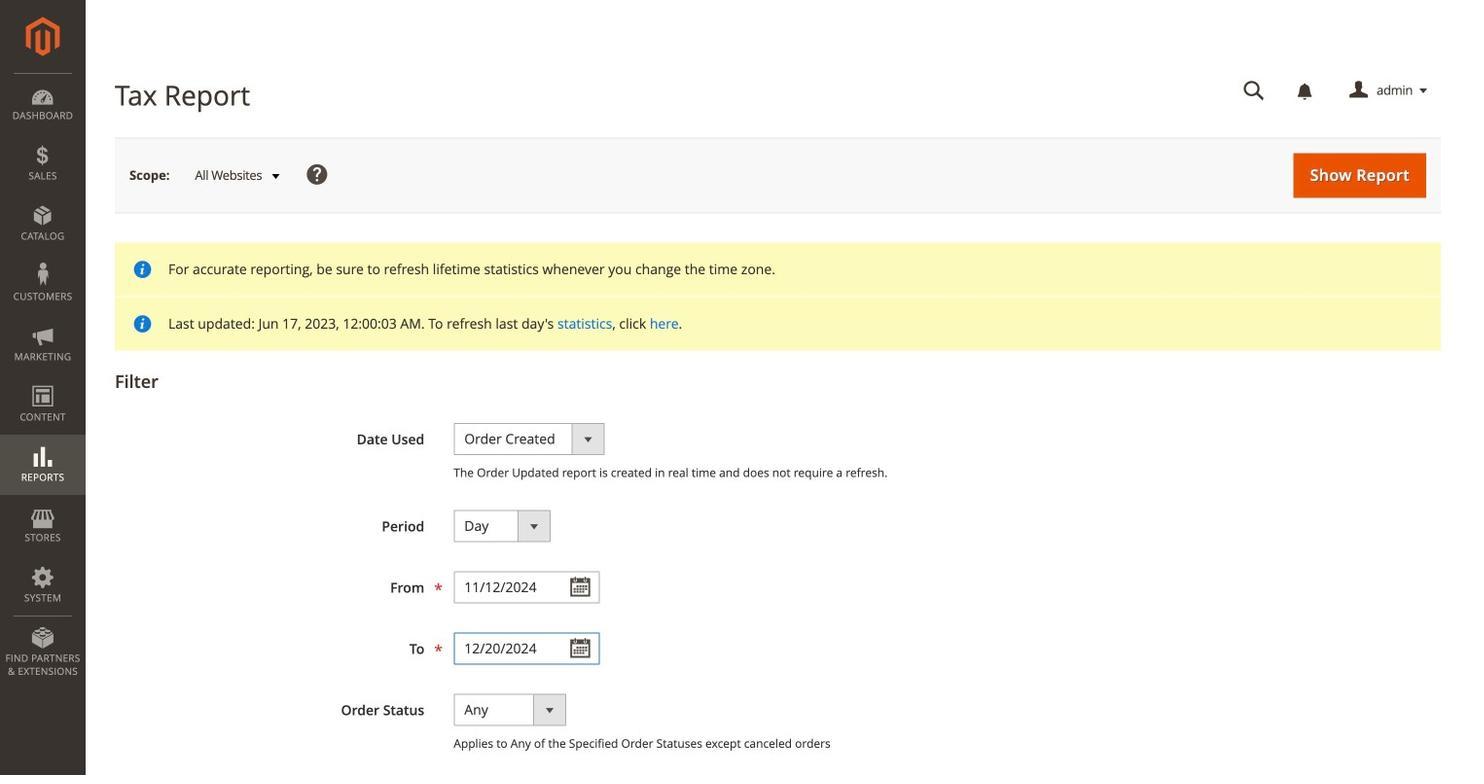 Task type: locate. For each thing, give the bounding box(es) containing it.
None text field
[[454, 571, 600, 604], [454, 633, 600, 665], [454, 571, 600, 604], [454, 633, 600, 665]]

magento admin panel image
[[26, 17, 60, 56]]

None text field
[[1230, 74, 1278, 108]]

menu bar
[[0, 73, 86, 688]]



Task type: vqa. For each thing, say whether or not it's contained in the screenshot.
Magento Admin Panel icon
yes



